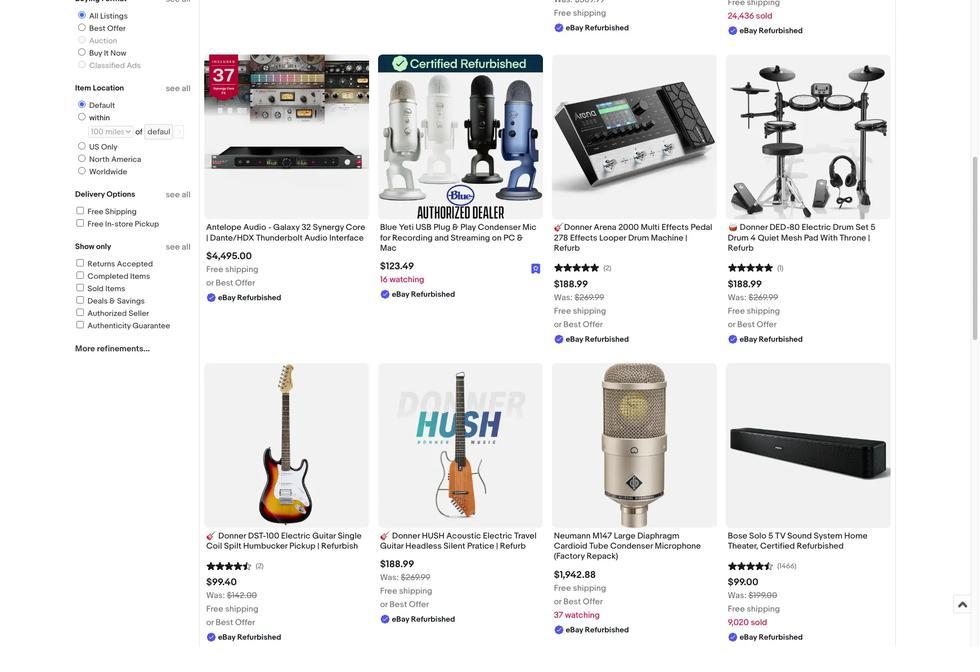 Task type: vqa. For each thing, say whether or not it's contained in the screenshot.
3rd the New from the top
no



Task type: locate. For each thing, give the bounding box(es) containing it.
0 horizontal spatial donner
[[218, 531, 246, 542]]

donner inside 🎸 donner hush acoustic electric travel guitar headless silent pratice | refurb
[[392, 531, 420, 542]]

(1466) link
[[728, 561, 797, 571]]

it
[[104, 48, 109, 58]]

0 horizontal spatial refurb
[[500, 542, 526, 552]]

ded-
[[770, 223, 790, 233]]

2 horizontal spatial drum
[[833, 223, 854, 233]]

1 horizontal spatial $269.99
[[575, 293, 605, 303]]

1 vertical spatial (2) link
[[206, 561, 264, 571]]

$188.99 down (1) link
[[728, 279, 762, 290]]

electric left travel
[[483, 531, 512, 542]]

1 all from the top
[[182, 83, 191, 94]]

1 horizontal spatial 5
[[871, 223, 876, 233]]

watching
[[390, 275, 424, 285], [565, 610, 600, 621]]

1 vertical spatial see
[[166, 190, 180, 200]]

| left dante/hdx
[[206, 233, 208, 243]]

2 horizontal spatial $188.99
[[728, 279, 762, 290]]

1 horizontal spatial 4.5 out of 5 stars image
[[728, 561, 773, 571]]

🎸 donner dst-100 electric guitar single coil spilt humbucker pickup | refurbish image
[[204, 364, 369, 529]]

watching right "37"
[[565, 610, 600, 621]]

refinements...
[[97, 344, 150, 355]]

best offer link
[[73, 24, 128, 33]]

1 horizontal spatial (2)
[[604, 264, 612, 273]]

drum left 4
[[728, 233, 749, 243]]

effects
[[662, 223, 689, 233], [570, 233, 598, 243]]

5 out of 5 stars image down 4
[[728, 262, 773, 273]]

| left refurbish
[[317, 542, 319, 552]]

0 vertical spatial condenser
[[478, 223, 521, 233]]

offer inside '$99.40 was: $142.00 free shipping or best offer'
[[235, 618, 255, 629]]

🥁 donner ded-80 electric drum set 5 drum 4 quiet mesh pad with throne | refurb
[[728, 223, 876, 254]]

(2)
[[604, 264, 612, 273], [256, 562, 264, 571]]

watching inside $1,942.88 free shipping or best offer 37 watching
[[565, 610, 600, 621]]

4.5 out of 5 stars image for $99.40
[[206, 561, 251, 571]]

galaxy
[[273, 223, 300, 233]]

seller
[[129, 309, 149, 319]]

1 horizontal spatial drum
[[728, 233, 749, 243]]

& left play on the top left of page
[[452, 223, 459, 233]]

best
[[89, 24, 105, 33], [216, 278, 233, 289], [564, 320, 581, 330], [738, 320, 755, 330], [564, 597, 581, 608], [390, 600, 407, 611], [216, 618, 233, 629]]

(2) link
[[554, 262, 612, 273], [206, 561, 264, 571]]

0 horizontal spatial electric
[[281, 531, 311, 542]]

1 horizontal spatial condenser
[[610, 542, 653, 552]]

| left the pedal
[[686, 233, 688, 243]]

only
[[101, 142, 117, 152]]

(2) link down the spilt
[[206, 561, 264, 571]]

0 vertical spatial 5
[[871, 223, 876, 233]]

0 horizontal spatial 4.5 out of 5 stars image
[[206, 561, 251, 571]]

or
[[206, 278, 214, 289], [554, 320, 562, 330], [728, 320, 736, 330], [554, 597, 562, 608], [380, 600, 388, 611], [206, 618, 214, 629]]

0 horizontal spatial 🎸
[[206, 531, 216, 542]]

bose solo 5 tv sound system home theater, certified refurbished image
[[726, 364, 891, 529]]

2 horizontal spatial electric
[[802, 223, 831, 233]]

1 vertical spatial sold
[[751, 618, 767, 629]]

drum left set
[[833, 223, 854, 233]]

ebay
[[566, 23, 583, 32], [740, 26, 757, 36], [392, 290, 409, 299], [218, 293, 236, 303], [566, 335, 583, 344], [740, 335, 757, 344], [392, 615, 409, 625], [566, 626, 583, 635], [218, 633, 236, 643], [740, 633, 757, 643]]

guitar left single
[[312, 531, 336, 542]]

0 vertical spatial see
[[166, 83, 180, 94]]

neumann m147 large diaphragm cardioid tube condenser microphone (factory repack)
[[554, 531, 701, 562]]

1 horizontal spatial watching
[[565, 610, 600, 621]]

refurb right pratice
[[500, 542, 526, 552]]

2 5 out of 5 stars image from the left
[[728, 262, 773, 273]]

2 🎸 from the left
[[380, 531, 390, 542]]

pickup right store
[[135, 220, 159, 229]]

theater,
[[728, 542, 759, 552]]

🎸 left the spilt
[[206, 531, 216, 542]]

north america link
[[73, 155, 144, 164]]

1 vertical spatial see all button
[[166, 190, 191, 200]]

refurbished inside bose solo 5 tv sound system home theater, certified refurbished
[[797, 542, 844, 552]]

condenser
[[478, 223, 521, 233], [610, 542, 653, 552]]

1 vertical spatial see all
[[166, 190, 191, 200]]

🎸 for 🎸 donner dst-100 electric guitar single coil spilt humbucker pickup | refurbish
[[206, 531, 216, 542]]

(2) down humbucker at the left
[[256, 562, 264, 571]]

refurbished
[[585, 23, 629, 32], [759, 26, 803, 36], [411, 290, 455, 299], [237, 293, 281, 303], [585, 335, 629, 344], [759, 335, 803, 344], [797, 542, 844, 552], [411, 615, 455, 625], [585, 626, 629, 635], [237, 633, 281, 643], [759, 633, 803, 643]]

donner inside 🥁 donner ded-80 electric drum set 5 drum 4 quiet mesh pad with throne | refurb
[[740, 223, 768, 233]]

32
[[302, 223, 311, 233]]

shipping inside '$99.40 was: $142.00 free shipping or best offer'
[[225, 605, 258, 615]]

100
[[266, 531, 279, 542]]

or inside '$99.40 was: $142.00 free shipping or best offer'
[[206, 618, 214, 629]]

4.5 out of 5 stars image up $99.40
[[206, 561, 251, 571]]

🎸 for 🎸 donner hush acoustic electric travel guitar headless silent pratice | refurb
[[380, 531, 390, 542]]

$188.99 down 278 in the top right of the page
[[554, 279, 588, 290]]

5 left "tv"
[[769, 531, 773, 542]]

0 horizontal spatial $188.99 was: $269.99 free shipping or best offer
[[380, 560, 432, 611]]

electric inside 🎸 donner dst-100 electric guitar single coil spilt humbucker pickup | refurbish
[[281, 531, 311, 542]]

returns accepted
[[88, 259, 153, 269]]

1 horizontal spatial 🎸
[[380, 531, 390, 542]]

🎸 inside 🎸 donner hush acoustic electric travel guitar headless silent pratice | refurb
[[380, 531, 390, 542]]

1 vertical spatial pickup
[[290, 542, 316, 552]]

sold inside $99.00 was: $199.00 free shipping 9,020 sold
[[751, 618, 767, 629]]

1 vertical spatial (2)
[[256, 562, 264, 571]]

see all button for returns accepted
[[166, 242, 191, 253]]

donner left the dst-
[[218, 531, 246, 542]]

deals & savings link
[[75, 297, 145, 306]]

1 horizontal spatial electric
[[483, 531, 512, 542]]

[object undefined] image
[[531, 263, 541, 274], [531, 264, 541, 274]]

5 out of 5 stars image for 🎸donner arena 2000 multi effects pedal 278 effects looper drum machine | refurb
[[554, 262, 599, 273]]

refurb down '🥁'
[[728, 243, 754, 254]]

donner
[[740, 223, 768, 233], [218, 531, 246, 542], [392, 531, 420, 542]]

0 vertical spatial pickup
[[135, 220, 159, 229]]

&
[[452, 223, 459, 233], [517, 233, 523, 243], [110, 297, 115, 306]]

guarantee
[[133, 321, 170, 331]]

donner inside 🎸 donner dst-100 electric guitar single coil spilt humbucker pickup | refurbish
[[218, 531, 246, 542]]

free inside $1,942.88 free shipping or best offer 37 watching
[[554, 583, 571, 594]]

blue yeti usb plug & play condenser mic for recording and streaming on pc & mac image
[[378, 55, 543, 220]]

all for returns accepted
[[182, 242, 191, 253]]

1 vertical spatial watching
[[565, 610, 600, 621]]

4.5 out of 5 stars image up "$99.00" on the bottom right
[[728, 561, 773, 571]]

🎸 inside 🎸 donner dst-100 electric guitar single coil spilt humbucker pickup | refurbish
[[206, 531, 216, 542]]

🎸 donner hush acoustic electric travel guitar headless silent pratice | refurb link
[[380, 531, 541, 555]]

electric inside 🎸 donner hush acoustic electric travel guitar headless silent pratice | refurb
[[483, 531, 512, 542]]

hush
[[422, 531, 445, 542]]

🎸 right single
[[380, 531, 390, 542]]

1 horizontal spatial refurb
[[554, 243, 580, 254]]

items
[[130, 272, 150, 281], [105, 284, 125, 294]]

4.5 out of 5 stars image
[[206, 561, 251, 571], [728, 561, 773, 571]]

2 see all from the top
[[166, 190, 191, 200]]

all for free shipping
[[182, 190, 191, 200]]

Default radio
[[78, 101, 85, 108]]

best inside '$99.40 was: $142.00 free shipping or best offer'
[[216, 618, 233, 629]]

sold right 24,436
[[756, 11, 773, 22]]

shipping inside $99.00 was: $199.00 free shipping 9,020 sold
[[747, 605, 780, 615]]

| inside 'antelope audio - galaxy 32 synergy core | dante/hdx thunderbolt audio interface'
[[206, 233, 208, 243]]

-
[[268, 223, 271, 233]]

north
[[89, 155, 110, 164]]

0 horizontal spatial items
[[105, 284, 125, 294]]

1 horizontal spatial (2) link
[[554, 262, 612, 273]]

(2) down looper
[[604, 264, 612, 273]]

see all button for free shipping
[[166, 190, 191, 200]]

refurb
[[554, 243, 580, 254], [728, 243, 754, 254], [500, 542, 526, 552]]

electric right 100
[[281, 531, 311, 542]]

0 horizontal spatial drum
[[628, 233, 649, 243]]

2 vertical spatial see all
[[166, 242, 191, 253]]

offer inside $1,942.88 free shipping or best offer 37 watching
[[583, 597, 603, 608]]

diaphragm
[[638, 531, 680, 542]]

sold right 9,020
[[751, 618, 767, 629]]

best inside $1,942.88 free shipping or best offer 37 watching
[[564, 597, 581, 608]]

$188.99 was: $269.99 free shipping or best offer for 🥁 donner ded-80 electric drum set 5 drum 4 quiet mesh pad with throne | refurb
[[728, 279, 780, 330]]

electric for $99.40
[[281, 531, 311, 542]]

shipping
[[105, 207, 137, 217]]

0 horizontal spatial 5 out of 5 stars image
[[554, 262, 599, 273]]

0 vertical spatial (2)
[[604, 264, 612, 273]]

electric for $188.99
[[802, 223, 831, 233]]

refurb inside 🎸donner arena 2000 multi effects pedal 278 effects looper drum machine | refurb
[[554, 243, 580, 254]]

| right throne
[[868, 233, 870, 243]]

effects right multi
[[662, 223, 689, 233]]

1 see all button from the top
[[166, 83, 191, 94]]

electric inside 🥁 donner ded-80 electric drum set 5 drum 4 quiet mesh pad with throne | refurb
[[802, 223, 831, 233]]

1 4.5 out of 5 stars image from the left
[[206, 561, 251, 571]]

watching down $123.49
[[390, 275, 424, 285]]

3 all from the top
[[182, 242, 191, 253]]

1 horizontal spatial pickup
[[290, 542, 316, 552]]

1 horizontal spatial items
[[130, 272, 150, 281]]

items down accepted
[[130, 272, 150, 281]]

0 vertical spatial see all
[[166, 83, 191, 94]]

auction link
[[73, 36, 119, 46]]

condenser inside the blue yeti usb plug & play condenser mic for recording and streaming on pc & mac
[[478, 223, 521, 233]]

0 vertical spatial see all button
[[166, 83, 191, 94]]

0 horizontal spatial pickup
[[135, 220, 159, 229]]

1 see from the top
[[166, 83, 180, 94]]

1 🎸 from the left
[[206, 531, 216, 542]]

5 out of 5 stars image down 278 in the top right of the page
[[554, 262, 599, 273]]

1 vertical spatial all
[[182, 190, 191, 200]]

audio left interface
[[305, 233, 327, 243]]

free
[[554, 8, 571, 18], [88, 207, 103, 217], [88, 220, 103, 229], [206, 264, 223, 275], [554, 306, 571, 317], [728, 306, 745, 317], [554, 583, 571, 594], [380, 587, 397, 597], [206, 605, 223, 615], [728, 605, 745, 615]]

$269.99
[[575, 293, 605, 303], [749, 293, 778, 303], [401, 573, 431, 584]]

electric
[[802, 223, 831, 233], [281, 531, 311, 542], [483, 531, 512, 542]]

see
[[166, 83, 180, 94], [166, 190, 180, 200], [166, 242, 180, 253]]

1 horizontal spatial effects
[[662, 223, 689, 233]]

3 see all from the top
[[166, 242, 191, 253]]

bose solo 5 tv sound system home theater, certified refurbished link
[[728, 531, 888, 555]]

condenser inside neumann m147 large diaphragm cardioid tube condenser microphone (factory repack)
[[610, 542, 653, 552]]

2 all from the top
[[182, 190, 191, 200]]

3 see from the top
[[166, 242, 180, 253]]

refurb down 🎸donner
[[554, 243, 580, 254]]

blue yeti usb plug & play condenser mic for recording and streaming on pc & mac link
[[380, 223, 541, 257]]

north america
[[89, 155, 141, 164]]

1 see all from the top
[[166, 83, 191, 94]]

returns accepted link
[[75, 259, 153, 269]]

2 see all button from the top
[[166, 190, 191, 200]]

set
[[856, 223, 869, 233]]

$188.99 down headless
[[380, 560, 414, 571]]

2 horizontal spatial $188.99 was: $269.99 free shipping or best offer
[[728, 279, 780, 330]]

0 horizontal spatial watching
[[390, 275, 424, 285]]

0 horizontal spatial guitar
[[312, 531, 336, 542]]

0 horizontal spatial effects
[[570, 233, 598, 243]]

buy it now
[[89, 48, 126, 58]]

Authorized Seller checkbox
[[76, 309, 84, 316]]

US Only radio
[[78, 142, 85, 150]]

(2) link for $99.40
[[206, 561, 264, 571]]

default text field
[[145, 124, 173, 140]]

5 right set
[[871, 223, 876, 233]]

2 see from the top
[[166, 190, 180, 200]]

synergy
[[313, 223, 344, 233]]

items for sold items
[[105, 284, 125, 294]]

us
[[89, 142, 99, 152]]

donner left hush
[[392, 531, 420, 542]]

$123.49
[[380, 261, 414, 272]]

audio left the -
[[243, 223, 266, 233]]

refurbish
[[321, 542, 358, 552]]

bose solo 5 tv sound system home theater, certified refurbished
[[728, 531, 868, 552]]

All Listings radio
[[78, 11, 85, 19]]

& up authorized seller "link"
[[110, 297, 115, 306]]

free inside '$99.40 was: $142.00 free shipping or best offer'
[[206, 605, 223, 615]]

1 vertical spatial items
[[105, 284, 125, 294]]

2 horizontal spatial donner
[[740, 223, 768, 233]]

see all for returns accepted
[[166, 242, 191, 253]]

guitar
[[312, 531, 336, 542], [380, 542, 404, 552]]

tv
[[775, 531, 786, 542]]

2 vertical spatial all
[[182, 242, 191, 253]]

0 vertical spatial all
[[182, 83, 191, 94]]

see for returns accepted
[[166, 242, 180, 253]]

🎸donner arena 2000 multi effects pedal 278 effects looper drum machine | refurb
[[554, 223, 713, 254]]

neumann m147 large diaphragm cardioid tube condenser microphone (factory repack) image
[[552, 364, 717, 529]]

5 out of 5 stars image
[[554, 262, 599, 273], [728, 262, 773, 273]]

4.5 out of 5 stars image for $99.00
[[728, 561, 773, 571]]

0 vertical spatial items
[[130, 272, 150, 281]]

pratice
[[467, 542, 494, 552]]

3 see all button from the top
[[166, 242, 191, 253]]

0 horizontal spatial (2)
[[256, 562, 264, 571]]

(2) link down 278 in the top right of the page
[[554, 262, 612, 273]]

0 horizontal spatial 5
[[769, 531, 773, 542]]

ebay refurbished
[[566, 23, 629, 32], [740, 26, 803, 36], [392, 290, 455, 299], [218, 293, 281, 303], [566, 335, 629, 344], [740, 335, 803, 344], [392, 615, 455, 625], [566, 626, 629, 635], [218, 633, 281, 643], [740, 633, 803, 643]]

certified
[[760, 542, 795, 552]]

see for default
[[166, 83, 180, 94]]

Authenticity Guarantee checkbox
[[76, 321, 84, 329]]

effects right 278 in the top right of the page
[[570, 233, 598, 243]]

24,436 sold
[[728, 11, 773, 22]]

pickup right 100
[[290, 542, 316, 552]]

2 4.5 out of 5 stars image from the left
[[728, 561, 773, 571]]

authorized seller
[[88, 309, 149, 319]]

0 vertical spatial watching
[[390, 275, 424, 285]]

2 horizontal spatial refurb
[[728, 243, 754, 254]]

guitar left headless
[[380, 542, 404, 552]]

1 horizontal spatial guitar
[[380, 542, 404, 552]]

1 horizontal spatial donner
[[392, 531, 420, 542]]

free inside '$4,495.00 free shipping or best offer'
[[206, 264, 223, 275]]

0 horizontal spatial condenser
[[478, 223, 521, 233]]

0 horizontal spatial $269.99
[[401, 573, 431, 584]]

throne
[[840, 233, 866, 243]]

classified
[[89, 61, 125, 70]]

1 5 out of 5 stars image from the left
[[554, 262, 599, 273]]

2 vertical spatial see all button
[[166, 242, 191, 253]]

mic
[[523, 223, 537, 233]]

1 vertical spatial condenser
[[610, 542, 653, 552]]

Sold Items checkbox
[[76, 284, 84, 292]]

donner right '🥁'
[[740, 223, 768, 233]]

$188.99 for 🥁 donner ded-80 electric drum set 5 drum 4 quiet mesh pad with throne | refurb
[[728, 279, 762, 290]]

or inside $1,942.88 free shipping or best offer 37 watching
[[554, 597, 562, 608]]

🎸donner arena 2000 multi effects pedal 278 effects looper drum machine | refurb image
[[552, 55, 717, 220]]

antelope audio - galaxy 32 synergy core | dante/hdx thunderbolt audio interface image
[[204, 55, 369, 220]]

electric right 80 in the top of the page
[[802, 223, 831, 233]]

0 horizontal spatial (2) link
[[206, 561, 264, 571]]

items up deals & savings
[[105, 284, 125, 294]]

$4,495.00
[[206, 251, 252, 262]]

interface
[[329, 233, 364, 243]]

Returns Accepted checkbox
[[76, 259, 84, 267]]

was: inside '$99.40 was: $142.00 free shipping or best offer'
[[206, 591, 225, 602]]

& right pc
[[517, 233, 523, 243]]

$269.99 for looper
[[575, 293, 605, 303]]

thunderbolt
[[256, 233, 303, 243]]

0 vertical spatial (2) link
[[554, 262, 612, 273]]

drum right looper
[[628, 233, 649, 243]]

us only link
[[73, 142, 120, 152]]

2 vertical spatial see
[[166, 242, 180, 253]]

shipping inside $1,942.88 free shipping or best offer 37 watching
[[573, 583, 606, 594]]

guitar inside 🎸 donner hush acoustic electric travel guitar headless silent pratice | refurb
[[380, 542, 404, 552]]

see all for free shipping
[[166, 190, 191, 200]]

pad
[[804, 233, 819, 243]]

returns
[[88, 259, 115, 269]]

$1,942.88 free shipping or best offer 37 watching
[[554, 570, 606, 621]]

was: for pad
[[728, 293, 747, 303]]

1 horizontal spatial $188.99
[[554, 279, 588, 290]]

coil
[[206, 542, 222, 552]]

| right pratice
[[496, 542, 498, 552]]

🎸donner arena 2000 multi effects pedal 278 effects looper drum machine | refurb link
[[554, 223, 715, 257]]

1 vertical spatial 5
[[769, 531, 773, 542]]

was: for refurb
[[554, 293, 573, 303]]

2 horizontal spatial $269.99
[[749, 293, 778, 303]]

Best Offer radio
[[78, 24, 85, 31]]

1 horizontal spatial $188.99 was: $269.99 free shipping or best offer
[[554, 279, 606, 330]]

$99.00
[[728, 578, 759, 589]]

1 horizontal spatial 5 out of 5 stars image
[[728, 262, 773, 273]]

24,436
[[728, 11, 754, 22]]



Task type: describe. For each thing, give the bounding box(es) containing it.
and
[[435, 233, 449, 243]]

pickup inside 🎸 donner dst-100 electric guitar single coil spilt humbucker pickup | refurbish
[[290, 542, 316, 552]]

guitar inside 🎸 donner dst-100 electric guitar single coil spilt humbucker pickup | refurbish
[[312, 531, 336, 542]]

show
[[75, 242, 94, 252]]

cardioid
[[554, 542, 588, 552]]

🎸 donner dst-100 electric guitar single coil spilt humbucker pickup | refurbish link
[[206, 531, 367, 555]]

dst-
[[248, 531, 266, 542]]

within radio
[[78, 113, 85, 120]]

sold items link
[[75, 284, 125, 294]]

$99.40 was: $142.00 free shipping or best offer
[[206, 578, 258, 629]]

auction
[[89, 36, 117, 46]]

16
[[380, 275, 388, 285]]

now
[[110, 48, 126, 58]]

dante/hdx
[[210, 233, 254, 243]]

see all for default
[[166, 83, 191, 94]]

system
[[814, 531, 843, 542]]

all listings
[[89, 11, 128, 21]]

listings
[[100, 11, 128, 21]]

offer inside '$4,495.00 free shipping or best offer'
[[235, 278, 255, 289]]

ads
[[127, 61, 141, 70]]

Free Shipping checkbox
[[76, 207, 84, 214]]

location
[[93, 83, 124, 93]]

🥁 donner ded-80 electric drum set 5 drum 4 quiet mesh pad with throne | refurb image
[[726, 55, 891, 220]]

Auction radio
[[78, 36, 85, 43]]

large
[[614, 531, 636, 542]]

free in-store pickup link
[[75, 220, 159, 229]]

go image
[[175, 128, 183, 136]]

| inside 🎸 donner dst-100 electric guitar single coil spilt humbucker pickup | refurbish
[[317, 542, 319, 552]]

$269.99 for drum
[[749, 293, 778, 303]]

home
[[845, 531, 868, 542]]

drum inside 🎸donner arena 2000 multi effects pedal 278 effects looper drum machine | refurb
[[628, 233, 649, 243]]

buy
[[89, 48, 102, 58]]

completed items
[[88, 272, 150, 281]]

worldwide link
[[73, 167, 129, 177]]

of
[[135, 127, 143, 137]]

🥁
[[728, 223, 738, 233]]

Completed Items checkbox
[[76, 272, 84, 279]]

$4,495.00 free shipping or best offer
[[206, 251, 258, 289]]

4
[[751, 233, 756, 243]]

5 inside bose solo 5 tv sound system home theater, certified refurbished
[[769, 531, 773, 542]]

0 horizontal spatial $188.99
[[380, 560, 414, 571]]

1 horizontal spatial audio
[[305, 233, 327, 243]]

all listings link
[[73, 11, 130, 21]]

on
[[492, 233, 502, 243]]

sold
[[88, 284, 104, 294]]

solo
[[749, 531, 767, 542]]

pc
[[504, 233, 515, 243]]

5 out of 5 stars image for 🥁 donner ded-80 electric drum set 5 drum 4 quiet mesh pad with throne | refurb
[[728, 262, 773, 273]]

donner for $188.99
[[740, 223, 768, 233]]

donner for $99.40
[[218, 531, 246, 542]]

more refinements... button
[[75, 344, 150, 355]]

1 [object undefined] image from the top
[[531, 263, 541, 274]]

see all button for default
[[166, 83, 191, 94]]

refurb inside 🥁 donner ded-80 electric drum set 5 drum 4 quiet mesh pad with throne | refurb
[[728, 243, 754, 254]]

| inside 🥁 donner ded-80 electric drum set 5 drum 4 quiet mesh pad with throne | refurb
[[868, 233, 870, 243]]

humbucker
[[243, 542, 288, 552]]

for
[[380, 233, 390, 243]]

condenser for $1,942.88
[[610, 542, 653, 552]]

$188.99 for 🎸donner arena 2000 multi effects pedal 278 effects looper drum machine | refurb
[[554, 279, 588, 290]]

default
[[89, 101, 115, 110]]

Worldwide radio
[[78, 167, 85, 174]]

only
[[96, 242, 111, 252]]

delivery options
[[75, 190, 135, 199]]

items for completed items
[[130, 272, 150, 281]]

free shipping
[[88, 207, 137, 217]]

(factory
[[554, 552, 585, 562]]

2 horizontal spatial &
[[517, 233, 523, 243]]

more refinements...
[[75, 344, 150, 355]]

best inside '$4,495.00 free shipping or best offer'
[[216, 278, 233, 289]]

(1) link
[[728, 262, 784, 273]]

$188.99 was: $269.99 free shipping or best offer for 🎸donner arena 2000 multi effects pedal 278 effects looper drum machine | refurb
[[554, 279, 606, 330]]

streaming
[[451, 233, 490, 243]]

single
[[338, 531, 362, 542]]

0 horizontal spatial audio
[[243, 223, 266, 233]]

(1466)
[[778, 562, 797, 571]]

pedal
[[691, 223, 713, 233]]

or inside '$4,495.00 free shipping or best offer'
[[206, 278, 214, 289]]

(1)
[[778, 264, 784, 273]]

$142.00
[[227, 591, 257, 602]]

travel
[[514, 531, 537, 542]]

see for free shipping
[[166, 190, 180, 200]]

free inside $99.00 was: $199.00 free shipping 9,020 sold
[[728, 605, 745, 615]]

tube
[[590, 542, 608, 552]]

machine
[[651, 233, 684, 243]]

antelope
[[206, 223, 242, 233]]

m147
[[593, 531, 612, 542]]

9,020
[[728, 618, 749, 629]]

authenticity
[[88, 321, 131, 331]]

condenser for $123.49
[[478, 223, 521, 233]]

all for default
[[182, 83, 191, 94]]

free shipping
[[554, 8, 606, 18]]

neumann
[[554, 531, 591, 542]]

0 vertical spatial sold
[[756, 11, 773, 22]]

2 [object undefined] image from the top
[[531, 264, 541, 274]]

🎸 donner hush acoustic electric travel guitar headless silent pratice | refurb image
[[378, 364, 543, 529]]

Classified Ads radio
[[78, 61, 85, 68]]

shipping inside '$4,495.00 free shipping or best offer'
[[225, 264, 258, 275]]

plug
[[434, 223, 451, 233]]

refurb inside 🎸 donner hush acoustic electric travel guitar headless silent pratice | refurb
[[500, 542, 526, 552]]

| inside 🎸 donner hush acoustic electric travel guitar headless silent pratice | refurb
[[496, 542, 498, 552]]

authenticity guarantee link
[[75, 321, 170, 331]]

0 horizontal spatial &
[[110, 297, 115, 306]]

was: inside $99.00 was: $199.00 free shipping 9,020 sold
[[728, 591, 747, 602]]

silent
[[444, 542, 465, 552]]

$199.00
[[749, 591, 778, 602]]

classified ads
[[89, 61, 141, 70]]

Free In-store Pickup checkbox
[[76, 220, 84, 227]]

1 horizontal spatial &
[[452, 223, 459, 233]]

Deals & Savings checkbox
[[76, 297, 84, 304]]

options
[[107, 190, 135, 199]]

16 watching
[[380, 275, 424, 285]]

yeti
[[399, 223, 414, 233]]

37
[[554, 610, 563, 621]]

acoustic
[[447, 531, 481, 542]]

microphone
[[655, 542, 701, 552]]

free in-store pickup
[[88, 220, 159, 229]]

5 inside 🥁 donner ded-80 electric drum set 5 drum 4 quiet mesh pad with throne | refurb
[[871, 223, 876, 233]]

(2) for $99.40
[[256, 562, 264, 571]]

(2) link for $188.99
[[554, 262, 612, 273]]

america
[[111, 155, 141, 164]]

was: for refurbish
[[206, 591, 225, 602]]

| inside 🎸donner arena 2000 multi effects pedal 278 effects looper drum machine | refurb
[[686, 233, 688, 243]]

(2) for $188.99
[[604, 264, 612, 273]]

authorized seller link
[[75, 309, 149, 319]]

classified ads link
[[73, 61, 143, 70]]

Buy It Now radio
[[78, 48, 85, 56]]

North America radio
[[78, 155, 85, 162]]

more
[[75, 344, 95, 355]]

worldwide
[[89, 167, 127, 177]]



